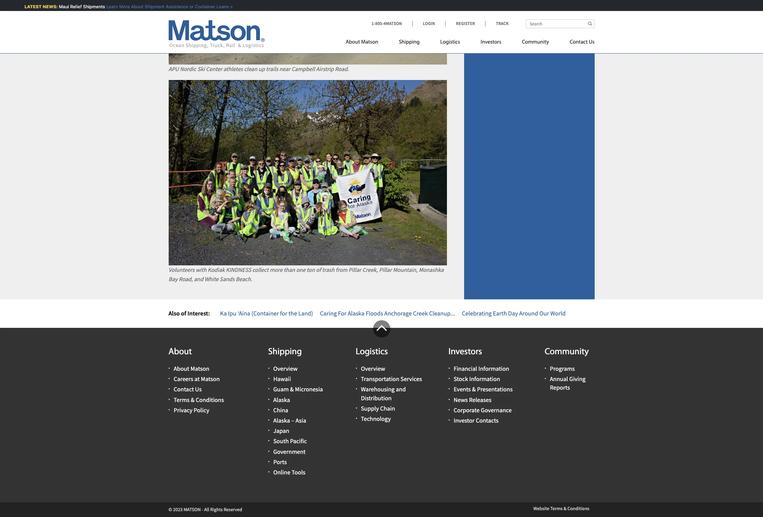 Task type: vqa. For each thing, say whether or not it's contained in the screenshot.
today's inside the "Matson's extensive toolbox of skills are essential for today's omnichannels and the omni challenges they bring. We have skilled, long-term employees who have been solving distribution challenges for years. We can direct shipments to your distribution center, retail customers, or consumers. We can also package and create retail displays or club store ready pallets."
no



Task type: locate. For each thing, give the bounding box(es) containing it.
clean
[[244, 65, 257, 73]]

1 vertical spatial contact us link
[[174, 386, 202, 394]]

2 overview link from the left
[[361, 365, 385, 373]]

pillar right creek,
[[379, 266, 392, 274]]

technology link
[[361, 415, 391, 423]]

us
[[589, 40, 595, 45], [195, 386, 202, 394]]

community inside 'top menu' navigation
[[522, 40, 549, 45]]

overview inside overview hawaii guam & micronesia alaska china alaska – asia japan south pacific government ports online tools
[[273, 365, 298, 373]]

shipments
[[79, 4, 101, 9]]

1 horizontal spatial us
[[589, 40, 595, 45]]

about for about
[[169, 348, 192, 357]]

road.
[[335, 65, 349, 73]]

1 vertical spatial about matson link
[[174, 365, 209, 373]]

contact us link down search image
[[559, 36, 595, 50]]

about for about matson
[[346, 40, 360, 45]]

community down search search box
[[522, 40, 549, 45]]

2 vertical spatial alaska
[[273, 417, 290, 425]]

overview link up transportation
[[361, 365, 385, 373]]

community up programs link
[[545, 348, 589, 357]]

1 horizontal spatial shipping
[[399, 40, 420, 45]]

website
[[533, 506, 549, 512]]

shipping down 4matson
[[399, 40, 420, 45]]

corporate governance link
[[454, 406, 512, 414]]

1 horizontal spatial of
[[316, 266, 321, 274]]

alaska – asia link
[[273, 417, 306, 425]]

contact inside about matson careers at matson contact us terms & conditions privacy policy
[[174, 386, 194, 394]]

None search field
[[526, 19, 595, 28]]

us down search image
[[589, 40, 595, 45]]

terms up privacy
[[174, 396, 190, 404]]

also of interest:
[[169, 310, 210, 318]]

and down transportation services link
[[396, 386, 406, 394]]

1 overview link from the left
[[273, 365, 298, 373]]

about inside about matson careers at matson contact us terms & conditions privacy policy
[[174, 365, 189, 373]]

supply
[[361, 405, 379, 413]]

2 pillar from the left
[[379, 266, 392, 274]]

& up news releases link
[[472, 386, 476, 394]]

0 vertical spatial matson
[[361, 40, 378, 45]]

terms right website on the right bottom of the page
[[550, 506, 563, 512]]

(container
[[252, 310, 279, 318]]

near
[[279, 65, 290, 73]]

logistics
[[440, 40, 460, 45], [356, 348, 388, 357]]

caring for alaska floods anchorage creek cleanup...
[[320, 310, 455, 318]]

stock information link
[[454, 375, 500, 383]]

0 vertical spatial us
[[589, 40, 595, 45]]

investors link
[[470, 36, 512, 50]]

1 horizontal spatial overview
[[361, 365, 385, 373]]

0 horizontal spatial contact
[[174, 386, 194, 394]]

2023 matson
[[173, 507, 201, 513]]

japan
[[273, 427, 289, 435]]

1 vertical spatial contact
[[174, 386, 194, 394]]

track link
[[485, 21, 509, 26]]

contact us link down careers
[[174, 386, 202, 394]]

1 vertical spatial terms
[[550, 506, 563, 512]]

0 horizontal spatial us
[[195, 386, 202, 394]]

matson right at
[[201, 375, 220, 383]]

login link
[[412, 21, 445, 26]]

about matson link down 1-
[[346, 36, 389, 50]]

footer containing about
[[0, 321, 763, 517]]

careers at matson link
[[174, 375, 220, 383]]

also
[[169, 310, 180, 318]]

4matson
[[384, 21, 402, 26]]

0 horizontal spatial and
[[194, 276, 203, 283]]

overview link for logistics
[[361, 365, 385, 373]]

1 vertical spatial us
[[195, 386, 202, 394]]

warehousing
[[361, 386, 395, 394]]

0 horizontal spatial conditions
[[196, 396, 224, 404]]

investors inside footer
[[449, 348, 482, 357]]

contact down search search box
[[570, 40, 588, 45]]

& inside about matson careers at matson contact us terms & conditions privacy policy
[[191, 396, 195, 404]]

community inside footer
[[545, 348, 589, 357]]

about matson link up careers at matson link
[[174, 365, 209, 373]]

overview
[[273, 365, 298, 373], [361, 365, 385, 373]]

1 vertical spatial community
[[545, 348, 589, 357]]

and down with
[[194, 276, 203, 283]]

logistics down register link at right top
[[440, 40, 460, 45]]

overview inside overview transportation services warehousing and distribution supply chain technology
[[361, 365, 385, 373]]

0 vertical spatial shipping
[[399, 40, 420, 45]]

contacts
[[476, 417, 499, 425]]

south pacific link
[[273, 438, 307, 445]]

search image
[[588, 21, 592, 26]]

ka
[[220, 310, 227, 318]]

information up stock information link
[[478, 365, 509, 373]]

0 horizontal spatial overview link
[[273, 365, 298, 373]]

about matson
[[346, 40, 378, 45]]

for
[[338, 310, 347, 318]]

services
[[401, 375, 422, 383]]

0 vertical spatial community
[[522, 40, 549, 45]]

hawaii
[[273, 375, 291, 383]]

0 vertical spatial about matson link
[[346, 36, 389, 50]]

reserved
[[224, 507, 242, 513]]

matson up at
[[191, 365, 209, 373]]

login
[[423, 21, 435, 26]]

mountain,
[[393, 266, 418, 274]]

overview link up hawaii
[[273, 365, 298, 373]]

contact down careers
[[174, 386, 194, 394]]

and
[[194, 276, 203, 283], [396, 386, 406, 394]]

overview transportation services warehousing and distribution supply chain technology
[[361, 365, 422, 423]]

0 horizontal spatial shipping
[[268, 348, 302, 357]]

1 vertical spatial information
[[469, 375, 500, 383]]

0 horizontal spatial overview
[[273, 365, 298, 373]]

1 overview from the left
[[273, 365, 298, 373]]

0 horizontal spatial of
[[181, 310, 186, 318]]

guam
[[273, 386, 289, 394]]

0 horizontal spatial logistics
[[356, 348, 388, 357]]

latest
[[20, 4, 37, 9]]

1 vertical spatial matson
[[191, 365, 209, 373]]

alaska up japan link
[[273, 417, 290, 425]]

and inside volunteers with kodiak kindness collect more than one ton of trash from pillar creek, pillar mountain, monashka bay road, and white sands beach.
[[194, 276, 203, 283]]

investors inside investors link
[[481, 40, 501, 45]]

1 horizontal spatial logistics
[[440, 40, 460, 45]]

all
[[204, 507, 209, 513]]

register link
[[445, 21, 485, 26]]

& inside overview hawaii guam & micronesia alaska china alaska – asia japan south pacific government ports online tools
[[290, 386, 294, 394]]

about matson careers at matson contact us terms & conditions privacy policy
[[174, 365, 224, 414]]

events & presentations link
[[454, 386, 513, 394]]

0 vertical spatial terms
[[174, 396, 190, 404]]

shipping inside footer
[[268, 348, 302, 357]]

investors
[[481, 40, 501, 45], [449, 348, 482, 357]]

1 horizontal spatial pillar
[[379, 266, 392, 274]]

of right also on the bottom of page
[[181, 310, 186, 318]]

overview up hawaii
[[273, 365, 298, 373]]

>
[[226, 4, 229, 9]]

alaska down guam
[[273, 396, 290, 404]]

backtop image
[[373, 321, 390, 338]]

beach.
[[236, 276, 252, 283]]

0 vertical spatial of
[[316, 266, 321, 274]]

section
[[455, 0, 603, 300]]

pillar right from
[[349, 266, 361, 274]]

1 vertical spatial of
[[181, 310, 186, 318]]

1 vertical spatial investors
[[449, 348, 482, 357]]

celebrating
[[462, 310, 492, 318]]

0 vertical spatial and
[[194, 276, 203, 283]]

world
[[550, 310, 566, 318]]

logistics down backtop 'image'
[[356, 348, 388, 357]]

giving
[[569, 375, 586, 383]]

china
[[273, 406, 288, 414]]

cleanup...
[[429, 310, 455, 318]]

conditions inside about matson careers at matson contact us terms & conditions privacy policy
[[196, 396, 224, 404]]

investors up financial
[[449, 348, 482, 357]]

china link
[[273, 406, 288, 414]]

rights
[[210, 507, 223, 513]]

alaska right for
[[348, 310, 365, 318]]

online tools link
[[273, 469, 305, 477]]

careers
[[174, 375, 193, 383]]

&
[[290, 386, 294, 394], [472, 386, 476, 394], [191, 396, 195, 404], [564, 506, 567, 512]]

sands
[[220, 276, 235, 283]]

& up privacy policy link
[[191, 396, 195, 404]]

1-800-4matson link
[[372, 21, 412, 26]]

0 vertical spatial contact
[[570, 40, 588, 45]]

loans
[[212, 4, 224, 9]]

shipping up hawaii
[[268, 348, 302, 357]]

1 vertical spatial logistics
[[356, 348, 388, 357]]

annual
[[550, 375, 568, 383]]

guam & micronesia link
[[273, 386, 323, 394]]

1 vertical spatial conditions
[[568, 506, 590, 512]]

contact us
[[570, 40, 595, 45]]

earth
[[493, 310, 507, 318]]

0 horizontal spatial pillar
[[349, 266, 361, 274]]

2 vertical spatial matson
[[201, 375, 220, 383]]

1 horizontal spatial contact
[[570, 40, 588, 45]]

alaska link
[[273, 396, 290, 404]]

the
[[289, 310, 297, 318]]

maui
[[55, 4, 65, 9]]

or
[[185, 4, 189, 9]]

matson inside 'top menu' navigation
[[361, 40, 378, 45]]

learn
[[102, 4, 114, 9]]

& right guam
[[290, 386, 294, 394]]

1 horizontal spatial overview link
[[361, 365, 385, 373]]

community
[[522, 40, 549, 45], [545, 348, 589, 357]]

overview up transportation
[[361, 365, 385, 373]]

website terms & conditions
[[533, 506, 590, 512]]

1 vertical spatial shipping
[[268, 348, 302, 357]]

volunteers wearing yellow safety vests pose for a group picture with their full orange trash bags and caring for alaska banner. image
[[169, 0, 447, 65]]

1 horizontal spatial conditions
[[568, 506, 590, 512]]

0 vertical spatial conditions
[[196, 396, 224, 404]]

investors down track link on the right top
[[481, 40, 501, 45]]

& right website on the right bottom of the page
[[564, 506, 567, 512]]

warehousing and distribution link
[[361, 386, 406, 402]]

0 vertical spatial logistics
[[440, 40, 460, 45]]

information up events & presentations link
[[469, 375, 500, 383]]

relief
[[66, 4, 77, 9]]

footer
[[0, 321, 763, 517]]

1 horizontal spatial about matson link
[[346, 36, 389, 50]]

of right ton on the left of page
[[316, 266, 321, 274]]

register
[[456, 21, 475, 26]]

shipping link
[[389, 36, 430, 50]]

about inside 'top menu' navigation
[[346, 40, 360, 45]]

'aina
[[238, 310, 250, 318]]

0 vertical spatial investors
[[481, 40, 501, 45]]

matson down 1-
[[361, 40, 378, 45]]

about matson link for careers at matson link
[[174, 365, 209, 373]]

1 vertical spatial and
[[396, 386, 406, 394]]

2 overview from the left
[[361, 365, 385, 373]]

tools
[[292, 469, 305, 477]]

0 horizontal spatial terms
[[174, 396, 190, 404]]

celebrating earth day around our world link
[[462, 310, 566, 318]]

0 horizontal spatial about matson link
[[174, 365, 209, 373]]

1 horizontal spatial and
[[396, 386, 406, 394]]

us up terms & conditions link
[[195, 386, 202, 394]]

1 horizontal spatial contact us link
[[559, 36, 595, 50]]

0 horizontal spatial contact us link
[[174, 386, 202, 394]]

overview link for shipping
[[273, 365, 298, 373]]

ports
[[273, 458, 287, 466]]



Task type: describe. For each thing, give the bounding box(es) containing it.
policy
[[194, 406, 209, 414]]

1-800-4matson
[[372, 21, 402, 26]]

contact inside 'link'
[[570, 40, 588, 45]]

© 2023 matson ‐ all rights reserved
[[169, 507, 242, 513]]

governance
[[481, 406, 512, 414]]

ka ipu 'aina (container for the land) link
[[220, 310, 313, 318]]

releases
[[469, 396, 492, 404]]

and inside overview transportation services warehousing and distribution supply chain technology
[[396, 386, 406, 394]]

0 vertical spatial information
[[478, 365, 509, 373]]

around
[[519, 310, 538, 318]]

0 vertical spatial alaska
[[348, 310, 365, 318]]

chain
[[380, 405, 395, 413]]

1 horizontal spatial terms
[[550, 506, 563, 512]]

online
[[273, 469, 290, 477]]

investor contacts link
[[454, 417, 499, 425]]

athletes
[[223, 65, 243, 73]]

logistics inside "logistics" link
[[440, 40, 460, 45]]

creek
[[413, 310, 428, 318]]

ipu
[[228, 310, 236, 318]]

interest:
[[188, 310, 210, 318]]

for
[[280, 310, 287, 318]]

matson for about matson
[[361, 40, 378, 45]]

overview hawaii guam & micronesia alaska china alaska – asia japan south pacific government ports online tools
[[273, 365, 323, 477]]

bay
[[169, 276, 178, 283]]

news:
[[38, 4, 53, 9]]

logistics link
[[430, 36, 470, 50]]

government link
[[273, 448, 306, 456]]

land)
[[298, 310, 313, 318]]

news
[[454, 396, 468, 404]]

volunteers with kodiak kindness collect more than one ton of trash from pillar creek, pillar mountain, monashka bay road, and white sands beach.
[[169, 266, 444, 283]]

government
[[273, 448, 306, 456]]

pacific
[[290, 438, 307, 445]]

Search search field
[[526, 19, 595, 28]]

blue matson logo with ocean, shipping, truck, rail and logistics written beneath it. image
[[169, 20, 265, 48]]

micronesia
[[295, 386, 323, 394]]

investor
[[454, 417, 475, 425]]

logistics inside footer
[[356, 348, 388, 357]]

assistance
[[161, 4, 184, 9]]

events
[[454, 386, 471, 394]]

us inside 'link'
[[589, 40, 595, 45]]

at
[[195, 375, 200, 383]]

corporate
[[454, 406, 480, 414]]

matson for about matson careers at matson contact us terms & conditions privacy policy
[[191, 365, 209, 373]]

0 vertical spatial contact us link
[[559, 36, 595, 50]]

privacy policy link
[[174, 406, 209, 414]]

1 pillar from the left
[[349, 266, 361, 274]]

ton
[[307, 266, 315, 274]]

financial information link
[[454, 365, 509, 373]]

about for about matson careers at matson contact us terms & conditions privacy policy
[[174, 365, 189, 373]]

anchorage
[[384, 310, 412, 318]]

about matson link for shipping link on the top of page
[[346, 36, 389, 50]]

–
[[291, 417, 294, 425]]

hawaii link
[[273, 375, 291, 383]]

1 vertical spatial alaska
[[273, 396, 290, 404]]

shipping inside 'top menu' navigation
[[399, 40, 420, 45]]

top menu navigation
[[346, 36, 595, 50]]

asia
[[296, 417, 306, 425]]

more
[[115, 4, 125, 9]]

ski
[[197, 65, 205, 73]]

latest news: maui relief shipments learn more about shipment assistance or container loans >
[[20, 4, 229, 9]]

overview for transportation
[[361, 365, 385, 373]]

trash
[[322, 266, 335, 274]]

track
[[496, 21, 509, 26]]

‐
[[202, 507, 203, 513]]

website terms & conditions link
[[533, 506, 590, 512]]

distribution
[[361, 394, 392, 402]]

terms & conditions link
[[174, 396, 224, 404]]

volunteers wearing their yellow safety vests pose for a group picture with a caring for alaska banner. image
[[169, 80, 447, 266]]

our
[[540, 310, 549, 318]]

of inside volunteers with kodiak kindness collect more than one ton of trash from pillar creek, pillar mountain, monashka bay road, and white sands beach.
[[316, 266, 321, 274]]

& inside financial information stock information events & presentations news releases corporate governance investor contacts
[[472, 386, 476, 394]]

volunteers
[[169, 266, 195, 274]]

reports
[[550, 384, 570, 392]]

presentations
[[477, 386, 513, 394]]

supply chain link
[[361, 405, 395, 413]]

with
[[196, 266, 207, 274]]

community link
[[512, 36, 559, 50]]

us inside about matson careers at matson contact us terms & conditions privacy policy
[[195, 386, 202, 394]]

from
[[336, 266, 347, 274]]

floods
[[366, 310, 383, 318]]

terms inside about matson careers at matson contact us terms & conditions privacy policy
[[174, 396, 190, 404]]

privacy
[[174, 406, 193, 414]]

overview for hawaii
[[273, 365, 298, 373]]

container
[[191, 4, 211, 9]]

annual giving reports link
[[550, 375, 586, 392]]

news releases link
[[454, 396, 492, 404]]

than
[[284, 266, 295, 274]]

one
[[296, 266, 306, 274]]

caring for alaska floods anchorage creek cleanup... link
[[320, 310, 455, 318]]

road,
[[179, 276, 193, 283]]

south
[[273, 438, 289, 445]]

technology
[[361, 415, 391, 423]]

kodiak
[[208, 266, 225, 274]]

contact us link inside footer
[[174, 386, 202, 394]]

airstrip
[[316, 65, 334, 73]]



